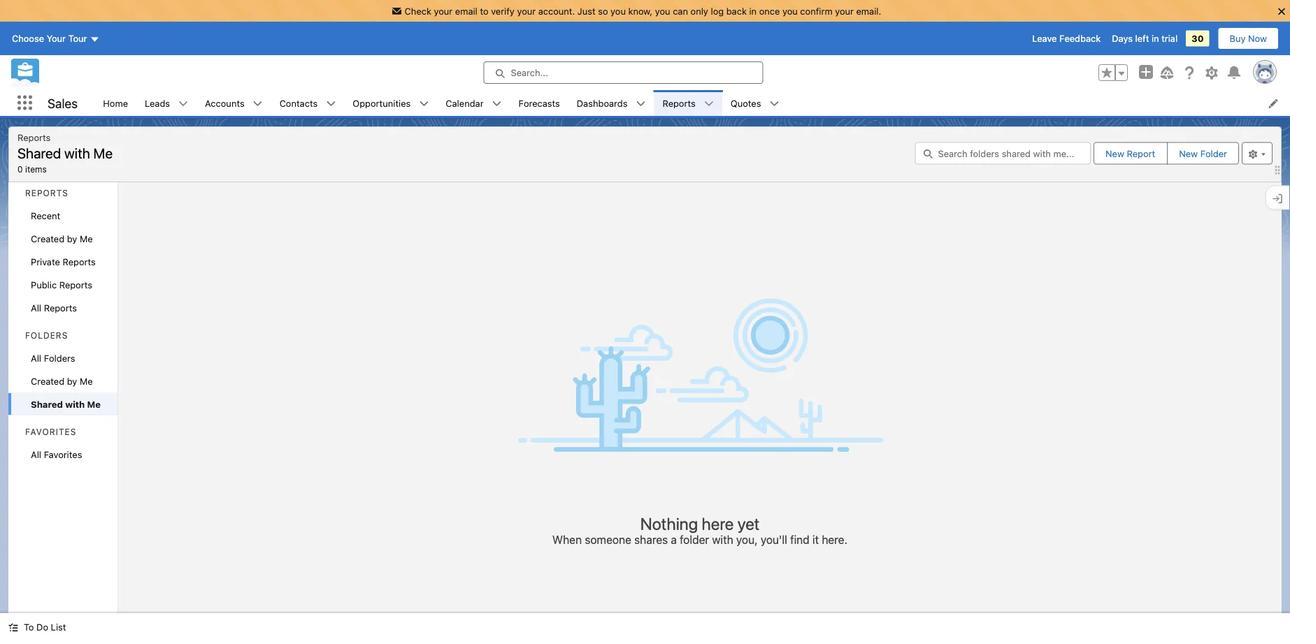 Task type: describe. For each thing, give the bounding box(es) containing it.
text default image for opportunities
[[419, 99, 429, 109]]

check your email to verify your account. just so you know, you can only log back in once you confirm your email.
[[405, 6, 881, 16]]

contacts
[[279, 98, 318, 108]]

reports inside list item
[[663, 98, 696, 108]]

you'll
[[761, 534, 787, 547]]

0 vertical spatial folders
[[25, 331, 68, 341]]

all for all folders
[[31, 353, 41, 364]]

reports down private reports
[[59, 280, 92, 290]]

report
[[1127, 148, 1155, 159]]

to do list button
[[0, 614, 74, 642]]

email
[[455, 6, 478, 16]]

quotes
[[731, 98, 761, 108]]

all favorites link
[[8, 443, 117, 466]]

here.
[[822, 534, 848, 547]]

leads
[[145, 98, 170, 108]]

log
[[711, 6, 724, 16]]

new for new report
[[1106, 148, 1124, 159]]

new report button
[[1094, 143, 1167, 164]]

choose your tour button
[[11, 27, 100, 50]]

calendar list item
[[437, 90, 510, 116]]

nothing here yet when someone shares a folder with you, you'll find it here.
[[552, 514, 848, 547]]

choose your tour
[[12, 33, 87, 44]]

all for all favorites
[[31, 450, 41, 460]]

now
[[1248, 33, 1267, 44]]

buy now
[[1230, 33, 1267, 44]]

reports inside reports shared with me 0 items
[[17, 132, 51, 143]]

me for with 'created by me' link
[[80, 376, 93, 387]]

you,
[[736, 534, 758, 547]]

items
[[25, 164, 47, 174]]

your
[[47, 33, 66, 44]]

know,
[[628, 6, 653, 16]]

all reports link
[[8, 297, 117, 320]]

shares
[[634, 534, 668, 547]]

to
[[480, 6, 489, 16]]

with inside the nothing here yet when someone shares a folder with you, you'll find it here.
[[712, 534, 733, 547]]

created for shared
[[31, 376, 64, 387]]

leave feedback link
[[1032, 33, 1101, 44]]

text default image for accounts
[[253, 99, 263, 109]]

new folder
[[1179, 148, 1227, 159]]

check
[[405, 6, 431, 16]]

choose
[[12, 33, 44, 44]]

by for reports
[[67, 234, 77, 244]]

leave
[[1032, 33, 1057, 44]]

email.
[[856, 6, 881, 16]]

home
[[103, 98, 128, 108]]

confirm
[[800, 6, 833, 16]]

3 your from the left
[[835, 6, 854, 16]]

it
[[813, 534, 819, 547]]

account.
[[538, 6, 575, 16]]

quotes link
[[722, 90, 770, 116]]

forecasts
[[519, 98, 560, 108]]

home link
[[95, 90, 136, 116]]

buy now button
[[1218, 27, 1279, 50]]

search... button
[[484, 62, 763, 84]]

verify
[[491, 6, 515, 16]]

new report
[[1106, 148, 1155, 159]]

list
[[51, 623, 66, 633]]

can
[[673, 6, 688, 16]]

dashboards
[[577, 98, 628, 108]]

accounts link
[[197, 90, 253, 116]]

yet
[[737, 514, 760, 534]]

leads link
[[136, 90, 178, 116]]

nothing
[[640, 514, 698, 534]]

accounts
[[205, 98, 245, 108]]

sales
[[48, 96, 78, 111]]

only
[[691, 6, 708, 16]]

all folders link
[[8, 347, 117, 370]]

leave feedback
[[1032, 33, 1101, 44]]

recent link
[[8, 204, 117, 227]]

Search folders shared with me... text field
[[915, 142, 1091, 165]]

0 vertical spatial favorites
[[25, 428, 76, 437]]

all favorites
[[31, 450, 82, 460]]

a
[[671, 534, 677, 547]]

feedback
[[1059, 33, 1101, 44]]

2 you from the left
[[655, 6, 670, 16]]

1 you from the left
[[611, 6, 626, 16]]

with inside reports shared with me 0 items
[[64, 145, 90, 161]]



Task type: locate. For each thing, give the bounding box(es) containing it.
with down sales at left
[[64, 145, 90, 161]]

calendar link
[[437, 90, 492, 116]]

recent
[[31, 210, 60, 221]]

shared inside 'shared with me' link
[[31, 399, 63, 410]]

folder
[[1200, 148, 1227, 159]]

text default image inside quotes list item
[[770, 99, 779, 109]]

2 created from the top
[[31, 376, 64, 387]]

shared with me link
[[8, 393, 117, 416]]

private reports
[[31, 257, 96, 267]]

me inside reports shared with me 0 items
[[93, 145, 113, 161]]

days
[[1112, 33, 1133, 44]]

2 by from the top
[[67, 376, 77, 387]]

text default image for calendar
[[492, 99, 502, 109]]

text default image
[[326, 99, 336, 109], [419, 99, 429, 109], [636, 99, 646, 109], [8, 623, 18, 633]]

new left folder
[[1179, 148, 1198, 159]]

by up private reports
[[67, 234, 77, 244]]

private
[[31, 257, 60, 267]]

contacts link
[[271, 90, 326, 116]]

0 horizontal spatial your
[[434, 6, 453, 16]]

text default image for leads
[[178, 99, 188, 109]]

0 vertical spatial in
[[749, 6, 757, 16]]

forecasts link
[[510, 90, 568, 116]]

0 vertical spatial all
[[31, 303, 41, 313]]

dashboards list item
[[568, 90, 654, 116]]

new folder button
[[1167, 142, 1239, 165]]

created by me
[[31, 234, 93, 244], [31, 376, 93, 387]]

created by me link for reports
[[8, 227, 117, 250]]

2 created by me from the top
[[31, 376, 93, 387]]

2 all from the top
[[31, 353, 41, 364]]

1 vertical spatial created
[[31, 376, 64, 387]]

group
[[1099, 64, 1128, 81]]

1 vertical spatial by
[[67, 376, 77, 387]]

1 vertical spatial folders
[[44, 353, 75, 364]]

all reports
[[31, 303, 77, 313]]

text default image inside leads list item
[[178, 99, 188, 109]]

folders up all folders
[[25, 331, 68, 341]]

created by me link up shared with me
[[8, 370, 117, 393]]

2 created by me link from the top
[[8, 370, 117, 393]]

reports up public reports 'link'
[[63, 257, 96, 267]]

shared inside reports shared with me 0 items
[[17, 145, 61, 161]]

created down recent
[[31, 234, 64, 244]]

1 your from the left
[[434, 6, 453, 16]]

created by me down all folders link
[[31, 376, 93, 387]]

0 vertical spatial shared
[[17, 145, 61, 161]]

your right verify
[[517, 6, 536, 16]]

2 horizontal spatial you
[[782, 6, 798, 16]]

text default image inside dashboards list item
[[636, 99, 646, 109]]

1 horizontal spatial new
[[1179, 148, 1198, 159]]

0 vertical spatial created by me link
[[8, 227, 117, 250]]

text default image left 'to'
[[8, 623, 18, 633]]

1 vertical spatial with
[[65, 399, 85, 410]]

4 text default image from the left
[[704, 99, 714, 109]]

tour
[[68, 33, 87, 44]]

me down home link
[[93, 145, 113, 161]]

5 text default image from the left
[[770, 99, 779, 109]]

opportunities link
[[344, 90, 419, 116]]

0 horizontal spatial you
[[611, 6, 626, 16]]

you right so
[[611, 6, 626, 16]]

all down public
[[31, 303, 41, 313]]

3 all from the top
[[31, 450, 41, 460]]

to
[[24, 623, 34, 633]]

opportunities
[[353, 98, 411, 108]]

folders
[[25, 331, 68, 341], [44, 353, 75, 364]]

2 vertical spatial all
[[31, 450, 41, 460]]

text default image for contacts
[[326, 99, 336, 109]]

text default image right contacts
[[326, 99, 336, 109]]

0 vertical spatial created
[[31, 234, 64, 244]]

text default image right accounts
[[253, 99, 263, 109]]

me
[[93, 145, 113, 161], [80, 234, 93, 244], [80, 376, 93, 387], [87, 399, 101, 410]]

3 text default image from the left
[[492, 99, 502, 109]]

calendar
[[446, 98, 484, 108]]

with left you,
[[712, 534, 733, 547]]

1 vertical spatial created by me
[[31, 376, 93, 387]]

once
[[759, 6, 780, 16]]

me up private reports
[[80, 234, 93, 244]]

you right "once" at the right top of the page
[[782, 6, 798, 16]]

1 created by me from the top
[[31, 234, 93, 244]]

0 vertical spatial by
[[67, 234, 77, 244]]

accounts list item
[[197, 90, 271, 116]]

just
[[578, 6, 596, 16]]

created by me up private reports 'link'
[[31, 234, 93, 244]]

text default image for dashboards
[[636, 99, 646, 109]]

0 horizontal spatial in
[[749, 6, 757, 16]]

in
[[749, 6, 757, 16], [1152, 33, 1159, 44]]

reports list item
[[654, 90, 722, 116]]

list
[[95, 90, 1290, 116]]

in right back
[[749, 6, 757, 16]]

by up shared with me
[[67, 376, 77, 387]]

quotes list item
[[722, 90, 788, 116]]

created by me link
[[8, 227, 117, 250], [8, 370, 117, 393]]

left
[[1135, 33, 1149, 44]]

text default image right quotes
[[770, 99, 779, 109]]

text default image inside accounts list item
[[253, 99, 263, 109]]

shared up items in the left top of the page
[[17, 145, 61, 161]]

1 by from the top
[[67, 234, 77, 244]]

folders up 'shared with me' link
[[44, 353, 75, 364]]

do
[[36, 623, 48, 633]]

with down all folders link
[[65, 399, 85, 410]]

your left email
[[434, 6, 453, 16]]

1 new from the left
[[1106, 148, 1124, 159]]

reports shared with me 0 items
[[17, 132, 113, 174]]

shared down all folders
[[31, 399, 63, 410]]

text default image left quotes link
[[704, 99, 714, 109]]

text default image for reports
[[704, 99, 714, 109]]

opportunities list item
[[344, 90, 437, 116]]

search...
[[511, 68, 548, 78]]

0
[[17, 164, 23, 174]]

1 horizontal spatial in
[[1152, 33, 1159, 44]]

1 vertical spatial all
[[31, 353, 41, 364]]

3 you from the left
[[782, 6, 798, 16]]

new for new folder
[[1179, 148, 1198, 159]]

leads list item
[[136, 90, 197, 116]]

favorites
[[25, 428, 76, 437], [44, 450, 82, 460]]

text default image left calendar
[[419, 99, 429, 109]]

dashboards link
[[568, 90, 636, 116]]

by for with
[[67, 376, 77, 387]]

to do list
[[24, 623, 66, 633]]

with
[[64, 145, 90, 161], [65, 399, 85, 410], [712, 534, 733, 547]]

reports up recent
[[25, 188, 69, 198]]

1 vertical spatial in
[[1152, 33, 1159, 44]]

created
[[31, 234, 64, 244], [31, 376, 64, 387]]

reports down public reports
[[44, 303, 77, 313]]

contacts list item
[[271, 90, 344, 116]]

text default image inside contacts list item
[[326, 99, 336, 109]]

all down all reports
[[31, 353, 41, 364]]

reports
[[663, 98, 696, 108], [17, 132, 51, 143], [25, 188, 69, 198], [63, 257, 96, 267], [59, 280, 92, 290], [44, 303, 77, 313]]

1 created by me link from the top
[[8, 227, 117, 250]]

public
[[31, 280, 57, 290]]

2 your from the left
[[517, 6, 536, 16]]

created by me for shared
[[31, 376, 93, 387]]

0 vertical spatial created by me
[[31, 234, 93, 244]]

me up shared with me
[[80, 376, 93, 387]]

text default image inside reports list item
[[704, 99, 714, 109]]

when
[[552, 534, 582, 547]]

all folders
[[31, 353, 75, 364]]

your
[[434, 6, 453, 16], [517, 6, 536, 16], [835, 6, 854, 16]]

1 horizontal spatial you
[[655, 6, 670, 16]]

with inside 'shared with me' link
[[65, 399, 85, 410]]

days left in trial
[[1112, 33, 1178, 44]]

so
[[598, 6, 608, 16]]

0 vertical spatial with
[[64, 145, 90, 161]]

1 all from the top
[[31, 303, 41, 313]]

buy
[[1230, 33, 1246, 44]]

created by me for private
[[31, 234, 93, 244]]

me for reports 'created by me' link
[[80, 234, 93, 244]]

created down all folders
[[31, 376, 64, 387]]

all down 'shared with me' link
[[31, 450, 41, 460]]

someone
[[585, 534, 631, 547]]

find
[[790, 534, 810, 547]]

all for all reports
[[31, 303, 41, 313]]

list containing home
[[95, 90, 1290, 116]]

text default image inside to do list button
[[8, 623, 18, 633]]

me for 'shared with me' link
[[87, 399, 101, 410]]

reports link
[[654, 90, 704, 116]]

reports down search... button
[[663, 98, 696, 108]]

favorites up all favorites
[[25, 428, 76, 437]]

public reports link
[[8, 273, 117, 297]]

1 vertical spatial favorites
[[44, 450, 82, 460]]

created for private
[[31, 234, 64, 244]]

2 new from the left
[[1179, 148, 1198, 159]]

me down all folders link
[[87, 399, 101, 410]]

reports up items in the left top of the page
[[17, 132, 51, 143]]

1 vertical spatial shared
[[31, 399, 63, 410]]

0 horizontal spatial new
[[1106, 148, 1124, 159]]

1 vertical spatial created by me link
[[8, 370, 117, 393]]

here
[[702, 514, 734, 534]]

1 text default image from the left
[[178, 99, 188, 109]]

text default image right calendar
[[492, 99, 502, 109]]

private reports link
[[8, 250, 117, 273]]

favorites down 'shared with me' link
[[44, 450, 82, 460]]

you left can
[[655, 6, 670, 16]]

new left "report"
[[1106, 148, 1124, 159]]

2 text default image from the left
[[253, 99, 263, 109]]

your left the email.
[[835, 6, 854, 16]]

text default image for quotes
[[770, 99, 779, 109]]

created by me link for with
[[8, 370, 117, 393]]

text default image
[[178, 99, 188, 109], [253, 99, 263, 109], [492, 99, 502, 109], [704, 99, 714, 109], [770, 99, 779, 109]]

shared with me
[[31, 399, 101, 410]]

1 created from the top
[[31, 234, 64, 244]]

text default image inside opportunities list item
[[419, 99, 429, 109]]

30
[[1192, 33, 1204, 44]]

text default image right leads
[[178, 99, 188, 109]]

trial
[[1162, 33, 1178, 44]]

2 vertical spatial with
[[712, 534, 733, 547]]

created by me link up private reports
[[8, 227, 117, 250]]

you
[[611, 6, 626, 16], [655, 6, 670, 16], [782, 6, 798, 16]]

in right left
[[1152, 33, 1159, 44]]

by
[[67, 234, 77, 244], [67, 376, 77, 387]]

text default image down search... button
[[636, 99, 646, 109]]

2 horizontal spatial your
[[835, 6, 854, 16]]

public reports
[[31, 280, 92, 290]]

folder
[[680, 534, 709, 547]]

text default image inside calendar list item
[[492, 99, 502, 109]]

1 horizontal spatial your
[[517, 6, 536, 16]]

back
[[726, 6, 747, 16]]



Task type: vqa. For each thing, say whether or not it's contained in the screenshot.
the Calendar
yes



